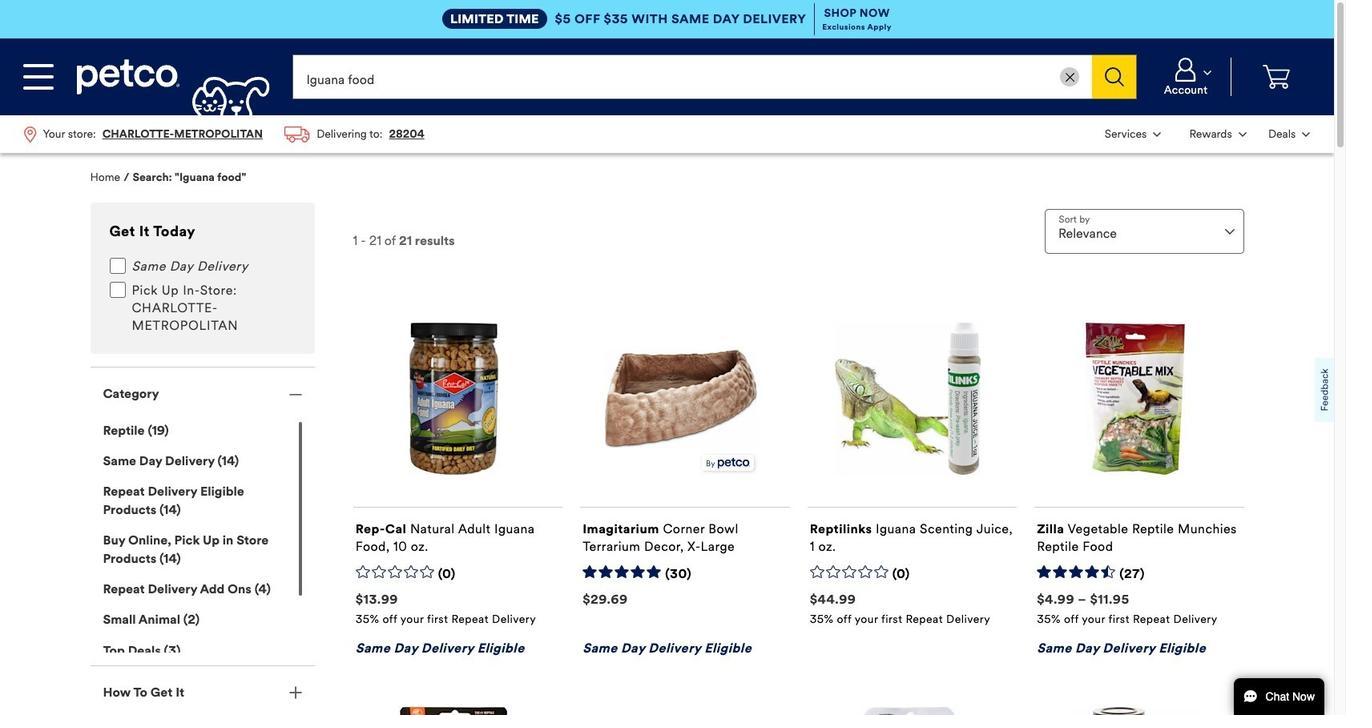 Task type: locate. For each thing, give the bounding box(es) containing it.
clear search field text image
[[1066, 73, 1075, 82]]

1 list from the left
[[13, 115, 435, 153]]

0 horizontal spatial list
[[13, 115, 435, 153]]

list
[[13, 115, 435, 153], [1094, 115, 1322, 153]]

1 horizontal spatial list
[[1094, 115, 1322, 153]]



Task type: describe. For each thing, give the bounding box(es) containing it.
2 list from the left
[[1094, 115, 1322, 153]]

Search search field
[[293, 54, 1092, 99]]

search image
[[1105, 67, 1124, 87]]



Task type: vqa. For each thing, say whether or not it's contained in the screenshot.
the left list
yes



